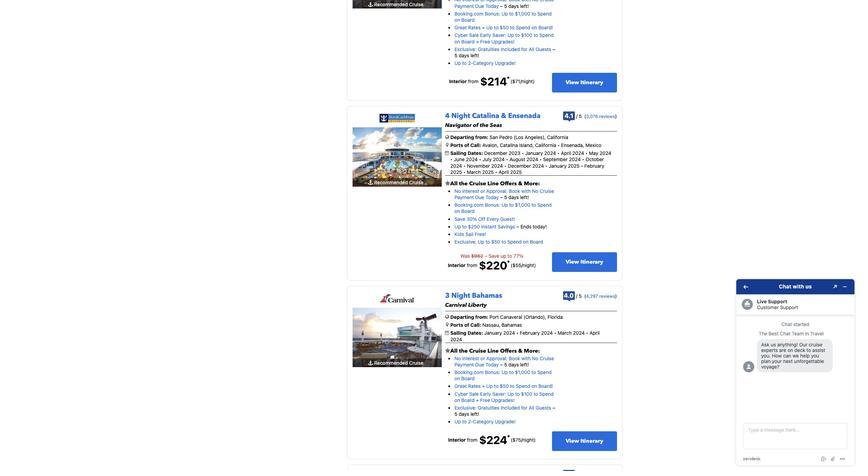 Task type: locate. For each thing, give the bounding box(es) containing it.
1 exclusive: from the top
[[454, 46, 476, 52]]

left!
[[520, 3, 529, 9], [470, 53, 479, 58], [520, 195, 529, 200], [520, 362, 529, 368], [470, 412, 479, 418]]

for
[[521, 46, 527, 52], [521, 405, 527, 411]]

night) right ($75
[[523, 438, 536, 444]]

with for 4 night catalina & ensenada
[[521, 188, 531, 194]]

reviews for 4 night catalina & ensenada
[[599, 114, 615, 119]]

2 line from the top
[[487, 348, 499, 355]]

/ right asterisk icon
[[520, 79, 522, 84]]

due
[[475, 3, 484, 9], [475, 195, 484, 200], [475, 362, 484, 368]]

departing down carnival in the right of the page
[[450, 315, 474, 320]]

1 vertical spatial upgrades!
[[491, 398, 515, 404]]

departing
[[450, 134, 474, 140], [450, 315, 474, 320]]

board
[[461, 17, 475, 23], [461, 39, 475, 44], [461, 209, 475, 214], [530, 239, 543, 245], [461, 376, 475, 382], [461, 398, 475, 404]]

2 ports of call: from the top
[[450, 323, 481, 328]]

of inside 4 night catalina & ensenada navigator of the seas
[[473, 122, 478, 129]]

booking.com inside the booking.com bonus: up to $1,000 to spend on board save 30% off every guest! up to $250 instant savings – ends today! kids sail free! exclusive: up to $50 to spend on board
[[454, 202, 484, 208]]

up to 2-category upgrade! link up interior from $224 on the bottom right of page
[[454, 419, 516, 425]]

days for the no interest or approval: book with no cruise payment due today link associated with catalina
[[508, 195, 519, 200]]

1 vertical spatial booking.com
[[454, 202, 484, 208]]

0 vertical spatial )
[[615, 113, 617, 119]]

2 vertical spatial exclusive:
[[454, 405, 476, 411]]

1 vertical spatial early
[[480, 391, 491, 397]]

departing for catalina
[[450, 134, 474, 140]]

to
[[509, 11, 514, 17], [532, 11, 536, 17], [494, 25, 499, 30], [510, 25, 515, 30], [515, 32, 520, 38], [534, 32, 538, 38], [462, 60, 467, 66], [509, 202, 514, 208], [532, 202, 536, 208], [462, 224, 467, 230], [486, 239, 490, 245], [502, 239, 506, 245], [508, 253, 512, 259], [509, 370, 514, 376], [532, 370, 536, 376], [494, 384, 499, 390], [510, 384, 515, 390], [515, 391, 520, 397], [534, 391, 538, 397], [462, 419, 467, 425]]

recommended cruise
[[374, 1, 423, 7], [374, 180, 423, 186], [374, 360, 423, 366]]

for up ($71 / night)
[[521, 46, 527, 52]]

2 board! from the top
[[538, 384, 553, 390]]

0 vertical spatial map marker image
[[446, 143, 449, 148]]

departing down 'navigator'
[[450, 134, 474, 140]]

early for the exclusive: gratuities included for all guests link related to the "booking.com bonus: up to $1,000 to spend on board" link related to bahamas
[[480, 391, 491, 397]]

( inside 4.1 / 5 ( 3,076 reviews )
[[584, 113, 586, 119]]

upgrades! for the exclusive: gratuities included for all guests link related to the "booking.com bonus: up to $1,000 to spend on board" link related to bahamas
[[491, 398, 515, 404]]

0 vertical spatial view
[[566, 79, 579, 87]]

1 upgrades! from the top
[[491, 39, 515, 44]]

/ right the 4.0
[[576, 294, 577, 299]]

dates: for catalina
[[468, 150, 483, 156]]

2 sailing dates: from the top
[[450, 331, 484, 336]]

of right 'navigator'
[[473, 122, 478, 129]]

call: for bahamas
[[470, 323, 481, 328]]

1 vertical spatial great
[[454, 384, 467, 390]]

approval: for catalina
[[486, 188, 507, 194]]

globe image down carnival in the right of the page
[[445, 315, 449, 320]]

1 view from the top
[[566, 79, 579, 87]]

great rates + up to $50 to spend on board! link
[[454, 25, 553, 30], [454, 384, 553, 390]]

1 view itinerary link from the top
[[552, 73, 617, 93]]

1 exclusive: gratuities included for all guests link from the top
[[454, 46, 551, 52]]

from inside interior from $224
[[467, 438, 477, 444]]

1 all the cruise line offers & more: from the top
[[450, 180, 540, 188]]

1 vertical spatial interior
[[448, 263, 466, 269]]

0 vertical spatial payment
[[454, 3, 474, 9]]

1 vertical spatial night
[[451, 291, 470, 301]]

0 vertical spatial $100
[[521, 32, 532, 38]]

december inside the december 2023 • january 2024 • april 2024 • may 2024 • june 2024 • july 2024 • august 2024 • september 2024 •
[[484, 150, 507, 156]]

0 vertical spatial sailing dates:
[[450, 150, 484, 156]]

night for 3
[[451, 291, 470, 301]]

1 vertical spatial today
[[485, 195, 499, 200]]

bonus: inside the booking.com bonus: up to $1,000 to spend on board save 30% off every guest! up to $250 instant savings – ends today! kids sail free! exclusive: up to $50 to spend on board
[[485, 202, 500, 208]]

recommended cruise for 3 night bahamas
[[374, 360, 423, 366]]

1 vertical spatial no interest or approval: book with no cruise payment due today
[[454, 188, 554, 200]]

florida
[[548, 315, 563, 320]]

0 vertical spatial bonus:
[[485, 11, 500, 17]]

•
[[558, 142, 560, 148], [522, 150, 524, 156], [557, 150, 560, 156], [585, 150, 588, 156], [450, 157, 453, 163], [479, 157, 481, 163], [506, 157, 508, 163], [540, 157, 542, 163], [582, 157, 584, 163], [463, 163, 466, 169], [504, 163, 507, 169], [545, 163, 548, 169], [581, 163, 583, 169], [463, 169, 466, 175], [495, 169, 497, 175], [516, 331, 519, 336], [554, 331, 556, 336], [586, 331, 588, 336]]

interior inside interior from $214
[[449, 79, 467, 84]]

2 for from the top
[[521, 405, 527, 411]]

view itinerary link for $224
[[552, 432, 617, 452]]

upgrades!
[[491, 39, 515, 44], [491, 398, 515, 404]]

due for bahamas
[[475, 362, 484, 368]]

2 more: from the top
[[524, 348, 540, 355]]

1 ports from the top
[[450, 142, 463, 148]]

booking.com bonus: up to $1,000 to spend on board link for bahamas
[[454, 370, 552, 382]]

1 star image from the top
[[445, 181, 450, 186]]

2 cyber sale early saver: up to $100 to spend on board + free upgrades! link from the top
[[454, 391, 554, 404]]

0 vertical spatial great
[[454, 25, 467, 30]]

april 2024
[[450, 331, 600, 343]]

november
[[467, 163, 490, 169]]

interior inside interior from $224
[[448, 438, 466, 444]]

2 vertical spatial payment
[[454, 362, 474, 368]]

1 $100 from the top
[[521, 32, 532, 38]]

1 board! from the top
[[538, 25, 553, 30]]

rates for 3rd the "booking.com bonus: up to $1,000 to spend on board" link from the bottom of the page's the exclusive: gratuities included for all guests link cyber sale early saver: up to $100 to spend on board + free upgrades! link
[[468, 25, 481, 30]]

from left the $224
[[467, 438, 477, 444]]

gratuities up $214
[[478, 46, 499, 52]]

0 vertical spatial cyber
[[454, 32, 468, 38]]

2 map marker image from the top
[[446, 323, 449, 328]]

)
[[615, 113, 617, 119], [615, 294, 617, 299]]

from inside interior from $214
[[468, 79, 478, 84]]

for up ($75 / night)
[[521, 405, 527, 411]]

1 line from the top
[[487, 180, 499, 188]]

3 approval: from the top
[[486, 356, 507, 362]]

2024 inside april 2024
[[450, 337, 462, 343]]

) right 3,076
[[615, 113, 617, 119]]

2025 inside february 2025
[[450, 169, 462, 175]]

2 horizontal spatial april
[[590, 331, 600, 336]]

$1,000 inside the booking.com bonus: up to $1,000 to spend on board save 30% off every guest! up to $250 instant savings – ends today! kids sail free! exclusive: up to $50 to spend on board
[[515, 202, 530, 208]]

2 vertical spatial $50
[[500, 384, 509, 390]]

exclusive: gratuities included for all guests up asterisk icon
[[454, 46, 551, 52]]

/ down 77%
[[521, 263, 523, 269]]

from: left port
[[475, 315, 488, 320]]

no
[[454, 0, 461, 3], [532, 0, 538, 3], [454, 188, 461, 194], [532, 188, 538, 194], [454, 356, 461, 362], [532, 356, 538, 362]]

save
[[454, 216, 465, 222], [489, 253, 499, 259]]

2 vertical spatial due
[[475, 362, 484, 368]]

line for ensenada
[[487, 180, 499, 188]]

catalina
[[472, 111, 499, 121], [500, 142, 518, 148]]

1 vertical spatial offers
[[500, 348, 517, 355]]

reviews right 4,297
[[599, 294, 615, 299]]

category up interior from $224 on the bottom right of page
[[473, 419, 494, 425]]

upgrade! up asterisk icon
[[495, 60, 516, 66]]

1 vertical spatial upgrade!
[[495, 419, 516, 425]]

no interest or approval: book with no cruise payment due today link
[[454, 0, 554, 9], [454, 188, 554, 200], [454, 356, 554, 368]]

($71 / night)
[[510, 79, 535, 84]]

night) for $214
[[522, 79, 535, 84]]

book for bahamas
[[509, 356, 520, 362]]

february down "(orlando),"
[[520, 331, 540, 336]]

& down april 2024
[[518, 348, 523, 355]]

sailing dates: up june
[[450, 150, 484, 156]]

view for $214
[[566, 79, 579, 87]]

sailing dates: down nassau,
[[450, 331, 484, 336]]

sale
[[469, 32, 479, 38], [469, 391, 479, 397]]

– 5 days left! for 1st the no interest or approval: book with no cruise payment due today link from the top of the page
[[499, 3, 529, 9]]

june
[[454, 157, 465, 163]]

2023
[[509, 150, 520, 156]]

seas
[[490, 122, 502, 129]]

call: left nassau,
[[470, 323, 481, 328]]

$224
[[479, 434, 507, 447]]

2 ( from the top
[[584, 294, 586, 299]]

all the cruise line offers & more: for liberty
[[450, 348, 540, 355]]

1 gratuities from the top
[[478, 46, 499, 52]]

call: for catalina
[[470, 142, 481, 148]]

from inside interior from $220
[[467, 263, 477, 269]]

interest for bahamas
[[462, 356, 479, 362]]

/ right the $224
[[521, 438, 523, 444]]

2 recommended from the top
[[374, 180, 408, 186]]

1 reviews from the top
[[599, 114, 615, 119]]

2 2- from the top
[[468, 419, 473, 425]]

reviews inside 4.1 / 5 ( 3,076 reviews )
[[599, 114, 615, 119]]

2 free from the top
[[480, 398, 490, 404]]

1 for from the top
[[521, 46, 527, 52]]

0 vertical spatial today
[[485, 3, 499, 9]]

2 exclusive: gratuities included for all guests from the top
[[454, 405, 551, 411]]

0 vertical spatial due
[[475, 3, 484, 9]]

night up 'navigator'
[[451, 111, 470, 121]]

bahamas down canaveral
[[502, 323, 522, 328]]

bonus: for catalina
[[485, 202, 500, 208]]

san
[[490, 134, 498, 140]]

from for $220
[[467, 263, 477, 269]]

dates: down nassau,
[[468, 331, 483, 336]]

save left '30%'
[[454, 216, 465, 222]]

) for 3 night bahamas
[[615, 294, 617, 299]]

3 interest from the top
[[462, 356, 479, 362]]

ends
[[520, 224, 532, 230]]

2 vertical spatial interest
[[462, 356, 479, 362]]

2 guests from the top
[[536, 405, 551, 411]]

asterisk image for $224
[[507, 436, 510, 438]]

night) right the ($55
[[523, 263, 536, 269]]

included up asterisk icon
[[501, 46, 520, 52]]

calendar image
[[445, 151, 449, 156], [445, 331, 449, 336]]

sailing down carnival in the right of the page
[[450, 331, 466, 336]]

california down angeles),
[[535, 142, 556, 148]]

line down nassau,
[[487, 348, 499, 355]]

1 vertical spatial recommended
[[374, 180, 408, 186]]

2025 down the november
[[482, 169, 494, 175]]

up to 2-category upgrade! link
[[454, 60, 516, 66], [454, 419, 516, 425]]

night)
[[522, 79, 535, 84], [523, 263, 536, 269], [523, 438, 536, 444]]

april
[[561, 150, 571, 156], [499, 169, 509, 175], [590, 331, 600, 336]]

ports of call: down carnival in the right of the page
[[450, 323, 481, 328]]

1 vertical spatial )
[[615, 294, 617, 299]]

offers down march 2025 • april 2025
[[500, 180, 517, 188]]

0 vertical spatial $1,000
[[515, 11, 530, 17]]

2 cyber from the top
[[454, 391, 468, 397]]

of up june
[[464, 142, 469, 148]]

$50
[[500, 25, 509, 30], [491, 239, 500, 245], [500, 384, 509, 390]]

1 vertical spatial from:
[[475, 315, 488, 320]]

globe image down 'navigator'
[[445, 135, 449, 140]]

2 ports from the top
[[450, 323, 463, 328]]

0 vertical spatial view itinerary link
[[552, 73, 617, 93]]

2 vertical spatial of
[[464, 323, 469, 328]]

up to 2-category upgrade! up interior from $224 on the bottom right of page
[[454, 419, 516, 425]]

0 vertical spatial up to 2-category upgrade!
[[454, 60, 516, 66]]

save left up
[[489, 253, 499, 259]]

reviews
[[599, 114, 615, 119], [599, 294, 615, 299]]

off
[[478, 216, 485, 222]]

exclusive: for bahamas the no interest or approval: book with no cruise payment due today link
[[454, 405, 476, 411]]

1 ( from the top
[[584, 113, 586, 119]]

bahamas
[[472, 291, 502, 301], [502, 323, 522, 328]]

map marker image down carnival in the right of the page
[[446, 323, 449, 328]]

1 vertical spatial $100
[[521, 391, 532, 397]]

1 $1,000 from the top
[[515, 11, 530, 17]]

ports of call:
[[450, 142, 481, 148], [450, 323, 481, 328]]

2 sailing from the top
[[450, 331, 466, 336]]

star image for 3
[[445, 348, 450, 354]]

3 anchor image from the top
[[368, 361, 373, 366]]

1 vertical spatial recommended cruise
[[374, 180, 423, 186]]

1 vertical spatial reviews
[[599, 294, 615, 299]]

0 vertical spatial booking.com
[[454, 11, 484, 17]]

no interest or approval: book with no cruise payment due today for bahamas
[[454, 356, 554, 368]]

1 vertical spatial rates
[[468, 384, 481, 390]]

exclusive: gratuities included for all guests up the $224
[[454, 405, 551, 411]]

2 vertical spatial view itinerary
[[566, 438, 603, 446]]

of down liberty
[[464, 323, 469, 328]]

0 vertical spatial saver:
[[492, 32, 506, 38]]

exclusive: gratuities included for all guests link up asterisk icon
[[454, 46, 551, 52]]

february down 'october'
[[584, 163, 604, 169]]

2 due from the top
[[475, 195, 484, 200]]

5
[[504, 3, 507, 9], [454, 53, 457, 58], [579, 113, 582, 119], [504, 195, 507, 200], [579, 294, 582, 299], [504, 362, 507, 368], [454, 412, 457, 418]]

1 vertical spatial cyber
[[454, 391, 468, 397]]

october
[[586, 157, 604, 163]]

view
[[566, 79, 579, 87], [566, 259, 579, 266], [566, 438, 579, 446]]

map marker image for 4
[[446, 143, 449, 148]]

2 vertical spatial view
[[566, 438, 579, 446]]

0 vertical spatial rates
[[468, 25, 481, 30]]

no interest or approval: book with no cruise payment due today link for catalina
[[454, 188, 554, 200]]

1 vertical spatial all the cruise line offers & more:
[[450, 348, 540, 355]]

from
[[468, 79, 478, 84], [467, 263, 477, 269], [467, 438, 477, 444]]

reviews right 3,076
[[599, 114, 615, 119]]

2 horizontal spatial january
[[549, 163, 567, 169]]

0 horizontal spatial catalina
[[472, 111, 499, 121]]

2 offers from the top
[[500, 348, 517, 355]]

/ right 4.1
[[576, 113, 578, 119]]

0 vertical spatial approval:
[[486, 0, 507, 3]]

from down $962
[[467, 263, 477, 269]]

1 sailing dates: from the top
[[450, 150, 484, 156]]

march down the november
[[467, 169, 481, 175]]

2 saver: from the top
[[492, 391, 506, 397]]

1 vertical spatial dates:
[[468, 331, 483, 336]]

2 $1,000 from the top
[[515, 202, 530, 208]]

up to 2-category upgrade! up interior from $214
[[454, 60, 516, 66]]

3
[[445, 291, 450, 301]]

2 departing from the top
[[450, 315, 474, 320]]

+
[[482, 25, 485, 30], [476, 39, 479, 44], [482, 384, 485, 390], [476, 398, 479, 404]]

) right 4,297
[[615, 294, 617, 299]]

all the cruise line offers & more: down nassau,
[[450, 348, 540, 355]]

left! for bahamas the no interest or approval: book with no cruise payment due today link
[[520, 362, 529, 368]]

bonus:
[[485, 11, 500, 17], [485, 202, 500, 208], [485, 370, 500, 376]]

itinerary for $214
[[580, 79, 603, 87]]

1 sailing from the top
[[450, 150, 466, 156]]

5 for bahamas the no interest or approval: book with no cruise payment due today link
[[504, 362, 507, 368]]

& up seas
[[501, 111, 506, 121]]

more: down february 2025
[[524, 180, 540, 188]]

all the cruise line offers & more: down march 2025 • april 2025
[[450, 180, 540, 188]]

) inside 4.0 / 5 ( 4,297 reviews )
[[615, 294, 617, 299]]

booking.com bonus: up to $1,000 to spend on board link
[[454, 11, 552, 23], [454, 202, 552, 214], [454, 370, 552, 382]]

1 horizontal spatial march
[[558, 331, 572, 336]]

up to 2-category upgrade! link for the exclusive: gratuities included for all guests link related to the "booking.com bonus: up to $1,000 to spend on board" link related to bahamas
[[454, 419, 516, 425]]

2 vertical spatial no interest or approval: book with no cruise payment due today
[[454, 356, 554, 368]]

reviews inside 4.0 / 5 ( 4,297 reviews )
[[599, 294, 615, 299]]

upgrades! for 3rd the "booking.com bonus: up to $1,000 to spend on board" link from the bottom of the page's the exclusive: gratuities included for all guests link
[[491, 39, 515, 44]]

0 vertical spatial night)
[[522, 79, 535, 84]]

was
[[460, 253, 470, 259]]

sail
[[465, 232, 473, 237]]

1 vertical spatial anchor image
[[368, 181, 373, 185]]

california up ensenada,
[[547, 134, 568, 140]]

2 vertical spatial no interest or approval: book with no cruise payment due today link
[[454, 356, 554, 368]]

2 vertical spatial booking.com bonus: up to $1,000 to spend on board link
[[454, 370, 552, 382]]

0 vertical spatial ports of call:
[[450, 142, 481, 148]]

dates: for bahamas
[[468, 331, 483, 336]]

(orlando),
[[524, 315, 546, 320]]

map marker image
[[446, 143, 449, 148], [446, 323, 449, 328]]

ports of call: up june
[[450, 142, 481, 148]]

line for liberty
[[487, 348, 499, 355]]

0 horizontal spatial december
[[484, 150, 507, 156]]

2 approval: from the top
[[486, 188, 507, 194]]

2 booking.com bonus: up to $1,000 to spend on board link from the top
[[454, 202, 552, 214]]

1 map marker image from the top
[[446, 143, 449, 148]]

0 vertical spatial interior
[[449, 79, 467, 84]]

sailing for 4
[[450, 150, 466, 156]]

0 vertical spatial the
[[480, 122, 489, 129]]

call: left avalon,
[[470, 142, 481, 148]]

( right the 4.0
[[584, 294, 586, 299]]

more: down april 2024
[[524, 348, 540, 355]]

bahamas up liberty
[[472, 291, 502, 301]]

1 vertical spatial exclusive: gratuities included for all guests link
[[454, 405, 551, 411]]

dates: up the november
[[468, 150, 483, 156]]

interior inside interior from $220
[[448, 263, 466, 269]]

1 guests from the top
[[536, 46, 551, 52]]

1 vertical spatial carnival liberty image
[[353, 308, 442, 368]]

exclusive: gratuities included for all guests link up the $224
[[454, 405, 551, 411]]

2- up interior from $224 on the bottom right of page
[[468, 419, 473, 425]]

globe image
[[445, 135, 449, 140], [445, 315, 449, 320]]

more: for 3 night bahamas
[[524, 348, 540, 355]]

$50 for the "booking.com bonus: up to $1,000 to spend on board" link related to bahamas
[[500, 384, 509, 390]]

1 vertical spatial cyber sale early saver: up to $100 to spend on board + free upgrades! link
[[454, 391, 554, 404]]

$1,000
[[515, 11, 530, 17], [515, 202, 530, 208], [515, 370, 530, 376]]

2 recommended cruise from the top
[[374, 180, 423, 186]]

1 horizontal spatial april
[[561, 150, 571, 156]]

0 horizontal spatial save
[[454, 216, 465, 222]]

2 rates from the top
[[468, 384, 481, 390]]

& inside 4 night catalina & ensenada navigator of the seas
[[501, 111, 506, 121]]

carnival liberty image
[[353, 0, 442, 8], [353, 308, 442, 368]]

3 or from the top
[[480, 356, 485, 362]]

1 vertical spatial book
[[509, 188, 520, 194]]

1 bonus: from the top
[[485, 11, 500, 17]]

included up ($75
[[501, 405, 520, 411]]

january down september
[[549, 163, 567, 169]]

cyber
[[454, 32, 468, 38], [454, 391, 468, 397]]

0 vertical spatial exclusive:
[[454, 46, 476, 52]]

days for 3rd the "booking.com bonus: up to $1,000 to spend on board" link from the bottom of the page's the exclusive: gratuities included for all guests link
[[459, 53, 469, 58]]

3 booking.com from the top
[[454, 370, 484, 376]]

2 vertical spatial approval:
[[486, 356, 507, 362]]

1 exclusive: gratuities included for all guests from the top
[[454, 46, 551, 52]]

2 category from the top
[[473, 419, 494, 425]]

december down august
[[508, 163, 531, 169]]

2 carnival liberty image from the top
[[353, 308, 442, 368]]

cyber sale early saver: up to $100 to spend on board + free upgrades! link
[[454, 32, 554, 44], [454, 391, 554, 404]]

3 booking.com bonus: up to $1,000 to spend on board link from the top
[[454, 370, 552, 382]]

january down "island,"
[[525, 150, 543, 156]]

$962
[[471, 253, 483, 259]]

sailing
[[450, 150, 466, 156], [450, 331, 466, 336]]

0 vertical spatial cyber sale early saver: up to $100 to spend on board + free upgrades! link
[[454, 32, 554, 44]]

early for 3rd the "booking.com bonus: up to $1,000 to spend on board" link from the bottom of the page's the exclusive: gratuities included for all guests link
[[480, 32, 491, 38]]

2 included from the top
[[501, 405, 520, 411]]

2 vertical spatial itinerary
[[580, 438, 603, 446]]

2 calendar image from the top
[[445, 331, 449, 336]]

january down nassau,
[[484, 331, 502, 336]]

line down march 2025 • april 2025
[[487, 180, 499, 188]]

3 book from the top
[[509, 356, 520, 362]]

/ inside 4.1 / 5 ( 3,076 reviews )
[[576, 113, 578, 119]]

– for 3rd the "booking.com bonus: up to $1,000 to spend on board" link from the bottom of the page's the exclusive: gratuities included for all guests link
[[553, 46, 555, 52]]

sale for the exclusive: gratuities included for all guests link related to the "booking.com bonus: up to $1,000 to spend on board" link related to bahamas
[[469, 391, 479, 397]]

1 cyber sale early saver: up to $100 to spend on board + free upgrades! link from the top
[[454, 32, 554, 44]]

3 view from the top
[[566, 438, 579, 446]]

exclusive: up to $50 to spend on board link
[[454, 239, 543, 245]]

asterisk image
[[507, 261, 510, 263], [507, 436, 510, 438]]

up to 2-category upgrade! link up interior from $214
[[454, 60, 516, 66]]

0 vertical spatial exclusive: gratuities included for all guests
[[454, 46, 551, 52]]

3 no interest or approval: book with no cruise payment due today from the top
[[454, 356, 554, 368]]

departing for bahamas
[[450, 315, 474, 320]]

for for the exclusive: gratuities included for all guests link related to the "booking.com bonus: up to $1,000 to spend on board" link related to bahamas
[[521, 405, 527, 411]]

catalina down departing from: san pedro (los angeles), california
[[500, 142, 518, 148]]

1 vertical spatial california
[[535, 142, 556, 148]]

ports
[[450, 142, 463, 148], [450, 323, 463, 328]]

interior for $214
[[449, 79, 467, 84]]

3 night bahamas carnival liberty
[[445, 291, 502, 309]]

cyber for 3rd the "booking.com bonus: up to $1,000 to spend on board" link from the bottom of the page's the exclusive: gratuities included for all guests link
[[454, 32, 468, 38]]

2 upgrades! from the top
[[491, 398, 515, 404]]

cyber sale early saver: up to $100 to spend on board + free upgrades! link for the exclusive: gratuities included for all guests link related to the "booking.com bonus: up to $1,000 to spend on board" link related to bahamas
[[454, 391, 554, 404]]

(
[[584, 113, 586, 119], [584, 294, 586, 299]]

ports down carnival in the right of the page
[[450, 323, 463, 328]]

0 vertical spatial from:
[[475, 134, 488, 140]]

1 call: from the top
[[470, 142, 481, 148]]

sailing dates: for bahamas
[[450, 331, 484, 336]]

december 2023 • january 2024 • april 2024 • may 2024 • june 2024 • july 2024 • august 2024 • september 2024 •
[[450, 150, 611, 163]]

view itinerary
[[566, 79, 603, 87], [566, 259, 603, 266], [566, 438, 603, 446]]

$100
[[521, 32, 532, 38], [521, 391, 532, 397]]

2 booking.com bonus: up to $1,000 to spend on board great rates + up to $50 to spend on board! cyber sale early saver: up to $100 to spend on board + free upgrades! from the top
[[454, 370, 554, 404]]

more:
[[524, 180, 540, 188], [524, 348, 540, 355]]

1 vertical spatial sailing dates:
[[450, 331, 484, 336]]

1 no interest or approval: book with no cruise payment due today from the top
[[454, 0, 554, 9]]

1 vertical spatial the
[[459, 180, 468, 188]]

& down february 2025
[[518, 180, 523, 188]]

2- up interior from $214
[[468, 60, 473, 66]]

1 vertical spatial payment
[[454, 195, 474, 200]]

2 vertical spatial bonus:
[[485, 370, 500, 376]]

catalina up seas
[[472, 111, 499, 121]]

ports up june
[[450, 142, 463, 148]]

2 vertical spatial today
[[485, 362, 499, 368]]

0 vertical spatial view itinerary
[[566, 79, 603, 87]]

2 gratuities from the top
[[478, 405, 499, 411]]

gratuities up the $224
[[478, 405, 499, 411]]

2 no interest or approval: book with no cruise payment due today from the top
[[454, 188, 554, 200]]

category up interior from $214
[[473, 60, 494, 66]]

interior
[[449, 79, 467, 84], [448, 263, 466, 269], [448, 438, 466, 444]]

0 vertical spatial recommended
[[374, 1, 408, 7]]

0 vertical spatial upgrades!
[[491, 39, 515, 44]]

with for 3 night bahamas
[[521, 356, 531, 362]]

up
[[501, 11, 508, 17], [486, 25, 493, 30], [508, 32, 514, 38], [454, 60, 461, 66], [501, 202, 508, 208], [454, 224, 461, 230], [478, 239, 484, 245], [501, 370, 508, 376], [486, 384, 493, 390], [508, 391, 514, 397], [454, 419, 461, 425]]

anchor image for 4
[[368, 181, 373, 185]]

1 upgrade! from the top
[[495, 60, 516, 66]]

1 with from the top
[[521, 0, 531, 3]]

night) right ($71
[[522, 79, 535, 84]]

from: up avalon,
[[475, 134, 488, 140]]

calendar image down carnival in the right of the page
[[445, 331, 449, 336]]

1 view itinerary from the top
[[566, 79, 603, 87]]

great for the "booking.com bonus: up to $1,000 to spend on board" link related to bahamas
[[454, 384, 467, 390]]

2 today from the top
[[485, 195, 499, 200]]

0 vertical spatial line
[[487, 180, 499, 188]]

february
[[584, 163, 604, 169], [520, 331, 540, 336]]

2025 down june
[[450, 169, 462, 175]]

no interest or approval: book with no cruise payment due today
[[454, 0, 554, 9], [454, 188, 554, 200], [454, 356, 554, 368]]

the inside 4 night catalina & ensenada navigator of the seas
[[480, 122, 489, 129]]

booking.com
[[454, 11, 484, 17], [454, 202, 484, 208], [454, 370, 484, 376]]

spend
[[537, 11, 552, 17], [516, 25, 530, 30], [539, 32, 554, 38], [537, 202, 552, 208], [507, 239, 522, 245], [537, 370, 552, 376], [516, 384, 530, 390], [539, 391, 554, 397]]

the
[[480, 122, 489, 129], [459, 180, 468, 188], [459, 348, 468, 355]]

2 vertical spatial &
[[518, 348, 523, 355]]

star image
[[445, 181, 450, 186], [445, 348, 450, 354]]

approval:
[[486, 0, 507, 3], [486, 188, 507, 194], [486, 356, 507, 362]]

guests
[[536, 46, 551, 52], [536, 405, 551, 411]]

2 vertical spatial $1,000
[[515, 370, 530, 376]]

1 cyber from the top
[[454, 32, 468, 38]]

2 anchor image from the top
[[368, 181, 373, 185]]

the for catalina
[[459, 180, 468, 188]]

1 night from the top
[[451, 111, 470, 121]]

1 vertical spatial itinerary
[[580, 259, 603, 266]]

globe image for 3
[[445, 315, 449, 320]]

1 today from the top
[[485, 3, 499, 9]]

up to 2-category upgrade! link for 3rd the "booking.com bonus: up to $1,000 to spend on board" link from the bottom of the page's the exclusive: gratuities included for all guests link
[[454, 60, 516, 66]]

0 vertical spatial with
[[521, 0, 531, 3]]

night
[[451, 111, 470, 121], [451, 291, 470, 301]]

0 vertical spatial catalina
[[472, 111, 499, 121]]

cruise
[[540, 0, 554, 3], [409, 1, 423, 7], [409, 180, 423, 186], [469, 180, 486, 188], [540, 188, 554, 194], [469, 348, 486, 355], [540, 356, 554, 362], [409, 360, 423, 366]]

1 vertical spatial booking.com bonus: up to $1,000 to spend on board great rates + up to $50 to spend on board! cyber sale early saver: up to $100 to spend on board + free upgrades!
[[454, 370, 554, 404]]

4 night catalina & ensenada navigator of the seas
[[445, 111, 541, 129]]

2 vertical spatial night)
[[523, 438, 536, 444]]

1 vertical spatial 2-
[[468, 419, 473, 425]]

offers down april 2024
[[500, 348, 517, 355]]

march down florida
[[558, 331, 572, 336]]

anchor image
[[368, 2, 373, 7], [368, 181, 373, 185], [368, 361, 373, 366]]

0 vertical spatial globe image
[[445, 135, 449, 140]]

( right 4.1
[[584, 113, 586, 119]]

2 up to 2-category upgrade! from the top
[[454, 419, 516, 425]]

0 vertical spatial or
[[480, 0, 485, 3]]

mexico
[[586, 142, 601, 148]]

sailing up june
[[450, 150, 466, 156]]

globe image for 4
[[445, 135, 449, 140]]

calendar image down 'navigator'
[[445, 151, 449, 156]]

no interest or approval: book with no cruise payment due today link for bahamas
[[454, 356, 554, 368]]

$50 for 3rd the "booking.com bonus: up to $1,000 to spend on board" link from the bottom of the page
[[500, 25, 509, 30]]

february inside february 2025
[[584, 163, 604, 169]]

asterisk image left ($75
[[507, 436, 510, 438]]

view itinerary for $214
[[566, 79, 603, 87]]

exclusive: gratuities included for all guests
[[454, 46, 551, 52], [454, 405, 551, 411]]

from left $214
[[468, 79, 478, 84]]

free for the exclusive: gratuities included for all guests link related to the "booking.com bonus: up to $1,000 to spend on board" link related to bahamas
[[480, 398, 490, 404]]

2 dates: from the top
[[468, 331, 483, 336]]

3 due from the top
[[475, 362, 484, 368]]

1 vertical spatial call:
[[470, 323, 481, 328]]

2 exclusive: from the top
[[454, 239, 476, 245]]

2 no interest or approval: book with no cruise payment due today link from the top
[[454, 188, 554, 200]]

0 vertical spatial carnival liberty image
[[353, 0, 442, 8]]

saver: for 3rd the "booking.com bonus: up to $1,000 to spend on board" link from the bottom of the page's the exclusive: gratuities included for all guests link cyber sale early saver: up to $100 to spend on board + free upgrades! link
[[492, 32, 506, 38]]

2024
[[544, 150, 556, 156], [572, 150, 584, 156], [600, 150, 611, 156], [466, 157, 478, 163], [493, 157, 505, 163], [527, 157, 538, 163], [569, 157, 581, 163], [450, 163, 462, 169], [491, 163, 503, 169], [532, 163, 544, 169], [503, 331, 515, 336], [541, 331, 553, 336], [573, 331, 585, 336], [450, 337, 462, 343]]

dates:
[[468, 150, 483, 156], [468, 331, 483, 336]]

0 vertical spatial january
[[525, 150, 543, 156]]

1 departing from the top
[[450, 134, 474, 140]]

2 great from the top
[[454, 384, 467, 390]]

1 booking.com from the top
[[454, 11, 484, 17]]

sailing dates:
[[450, 150, 484, 156], [450, 331, 484, 336]]

december down avalon,
[[484, 150, 507, 156]]

upgrade! up ($75
[[495, 419, 516, 425]]

included
[[501, 46, 520, 52], [501, 405, 520, 411]]

2 great rates + up to $50 to spend on board! link from the top
[[454, 384, 553, 390]]

0 vertical spatial booking.com bonus: up to $1,000 to spend on board link
[[454, 11, 552, 23]]

– 5 days left!
[[499, 3, 529, 9], [454, 46, 555, 58], [499, 195, 529, 200], [499, 362, 529, 368], [454, 405, 555, 418]]

– 5 days left! for the exclusive: gratuities included for all guests link related to the "booking.com bonus: up to $1,000 to spend on board" link related to bahamas
[[454, 405, 555, 418]]

carnival
[[445, 302, 467, 309]]

) inside 4.1 / 5 ( 3,076 reviews )
[[615, 113, 617, 119]]

2 up to 2-category upgrade! link from the top
[[454, 419, 516, 425]]

2 book from the top
[[509, 188, 520, 194]]

1 great from the top
[[454, 25, 467, 30]]

2 reviews from the top
[[599, 294, 615, 299]]

1 great rates + up to $50 to spend on board! link from the top
[[454, 25, 553, 30]]

1 vertical spatial no interest or approval: book with no cruise payment due today link
[[454, 188, 554, 200]]

night up carnival in the right of the page
[[451, 291, 470, 301]]

recommended
[[374, 1, 408, 7], [374, 180, 408, 186], [374, 360, 408, 366]]

night inside 4 night catalina & ensenada navigator of the seas
[[451, 111, 470, 121]]

august
[[510, 157, 525, 163]]

1 up to 2-category upgrade! link from the top
[[454, 60, 516, 66]]

night inside 3 night bahamas carnival liberty
[[451, 291, 470, 301]]

asterisk image left the ($55
[[507, 261, 510, 263]]

interior for $224
[[448, 438, 466, 444]]

1 horizontal spatial save
[[489, 253, 499, 259]]

upgrade!
[[495, 60, 516, 66], [495, 419, 516, 425]]

map marker image down 'navigator'
[[446, 143, 449, 148]]

( inside 4.0 / 5 ( 4,297 reviews )
[[584, 294, 586, 299]]



Task type: vqa. For each thing, say whether or not it's contained in the screenshot.
Upgrades!
yes



Task type: describe. For each thing, give the bounding box(es) containing it.
($75
[[511, 438, 521, 444]]

map marker image for 3
[[446, 323, 449, 328]]

for for 3rd the "booking.com bonus: up to $1,000 to spend on board" link from the bottom of the page's the exclusive: gratuities included for all guests link
[[521, 46, 527, 52]]

saver: for the exclusive: gratuities included for all guests link related to the "booking.com bonus: up to $1,000 to spend on board" link related to bahamas cyber sale early saver: up to $100 to spend on board + free upgrades! link
[[492, 391, 506, 397]]

1 recommended cruise from the top
[[374, 1, 423, 7]]

2- for up to 2-category upgrade! link associated with 3rd the "booking.com bonus: up to $1,000 to spend on board" link from the bottom of the page's the exclusive: gratuities included for all guests link
[[468, 60, 473, 66]]

ports of call: for catalina
[[450, 142, 481, 148]]

night) for $224
[[523, 438, 536, 444]]

$220
[[479, 259, 507, 272]]

great rates + up to $50 to spend on board! link for the exclusive: gratuities included for all guests link related to the "booking.com bonus: up to $1,000 to spend on board" link related to bahamas up to 2-category upgrade! link
[[454, 384, 553, 390]]

view itinerary for $224
[[566, 438, 603, 446]]

interior from $214
[[449, 75, 507, 88]]

from for $224
[[467, 438, 477, 444]]

4,297
[[586, 294, 598, 299]]

view for $224
[[566, 438, 579, 446]]

2 view itinerary link from the top
[[552, 253, 617, 272]]

every
[[487, 216, 499, 222]]

nassau, bahamas
[[482, 323, 522, 328]]

catalina inside 4 night catalina & ensenada navigator of the seas
[[472, 111, 499, 121]]

royal caribbean image
[[380, 114, 415, 123]]

view itinerary link for $214
[[552, 73, 617, 93]]

or for bahamas
[[480, 356, 485, 362]]

4.1 / 5 ( 3,076 reviews )
[[565, 112, 617, 120]]

1 interest from the top
[[462, 0, 479, 3]]

1 included from the top
[[501, 46, 520, 52]]

bahamas inside 3 night bahamas carnival liberty
[[472, 291, 502, 301]]

the for bahamas
[[459, 348, 468, 355]]

april inside april 2024
[[590, 331, 600, 336]]

1 no interest or approval: book with no cruise payment due today link from the top
[[454, 0, 554, 9]]

february 2025
[[450, 163, 604, 175]]

– for the exclusive: gratuities included for all guests link related to the "booking.com bonus: up to $1,000 to spend on board" link related to bahamas
[[553, 405, 555, 411]]

july
[[483, 157, 492, 163]]

january 2024 • february 2024 • march 2024 •
[[484, 331, 588, 336]]

($71
[[510, 79, 520, 84]]

kids
[[454, 232, 464, 237]]

up
[[501, 253, 506, 259]]

30%
[[467, 216, 477, 222]]

4.0
[[564, 293, 574, 300]]

1 carnival liberty image from the top
[[353, 0, 442, 8]]

asterisk image
[[507, 76, 510, 79]]

savings
[[498, 224, 515, 230]]

departing from: port canaveral (orlando), florida
[[450, 315, 563, 320]]

4
[[445, 111, 450, 121]]

5 inside 4.1 / 5 ( 3,076 reviews )
[[579, 113, 582, 119]]

4.1
[[565, 112, 573, 120]]

recommended for 4
[[374, 180, 408, 186]]

2024 inside october 2024
[[450, 163, 462, 169]]

navigator
[[445, 122, 472, 129]]

march 2025 • april 2025
[[467, 169, 522, 175]]

left! for the no interest or approval: book with no cruise payment due today link associated with catalina
[[520, 195, 529, 200]]

2025 down ensenada,
[[568, 163, 580, 169]]

january inside the december 2023 • january 2024 • april 2024 • may 2024 • june 2024 • july 2024 • august 2024 • september 2024 •
[[525, 150, 543, 156]]

exclusive: gratuities included for all guests link for 3rd the "booking.com bonus: up to $1,000 to spend on board" link from the bottom of the page
[[454, 46, 551, 52]]

today for catalina
[[485, 195, 499, 200]]

canaveral
[[500, 315, 522, 320]]

angeles),
[[525, 134, 546, 140]]

2 view itinerary from the top
[[566, 259, 603, 266]]

($75 / night)
[[511, 438, 536, 444]]

3,076 reviews link
[[586, 114, 615, 119]]

bonus: for bahamas
[[485, 370, 500, 376]]

$1,000 for 3 night bahamas
[[515, 370, 530, 376]]

free!
[[475, 232, 486, 237]]

– inside the booking.com bonus: up to $1,000 to spend on board save 30% off every guest! up to $250 instant savings – ends today! kids sail free! exclusive: up to $50 to spend on board
[[516, 224, 519, 230]]

days for 1st the no interest or approval: book with no cruise payment due today link from the top of the page
[[508, 3, 519, 9]]

4,297 reviews link
[[586, 294, 615, 299]]

navigator of the seas image
[[353, 128, 442, 187]]

– for 1st the no interest or approval: book with no cruise payment due today link from the top of the page
[[500, 3, 503, 9]]

exclusive: inside the booking.com bonus: up to $1,000 to spend on board save 30% off every guest! up to $250 instant savings – ends today! kids sail free! exclusive: up to $50 to spend on board
[[454, 239, 476, 245]]

november 2024 • december 2024 • january 2025 •
[[467, 163, 583, 169]]

5 for the exclusive: gratuities included for all guests link related to the "booking.com bonus: up to $1,000 to spend on board" link related to bahamas
[[454, 412, 457, 418]]

$214
[[480, 75, 507, 88]]

( for 3 night bahamas
[[584, 294, 586, 299]]

5 inside 4.0 / 5 ( 4,297 reviews )
[[579, 294, 582, 299]]

kids sail free! link
[[454, 232, 486, 237]]

($55
[[511, 263, 521, 269]]

interior for $220
[[448, 263, 466, 269]]

guests for 3rd the "booking.com bonus: up to $1,000 to spend on board" link from the bottom of the page's the exclusive: gratuities included for all guests link
[[536, 46, 551, 52]]

1 vertical spatial april
[[499, 169, 509, 175]]

1 or from the top
[[480, 0, 485, 3]]

ports for 4
[[450, 142, 463, 148]]

night for 4
[[451, 111, 470, 121]]

left! for 3rd the "booking.com bonus: up to $1,000 to spend on board" link from the bottom of the page's the exclusive: gratuities included for all guests link
[[470, 53, 479, 58]]

night) for $220
[[523, 263, 536, 269]]

gratuities for the exclusive: gratuities included for all guests link related to the "booking.com bonus: up to $1,000 to spend on board" link related to bahamas
[[478, 405, 499, 411]]

left! for 1st the no interest or approval: book with no cruise payment due today link from the top of the page
[[520, 3, 529, 9]]

from: for catalina
[[475, 134, 488, 140]]

1 payment from the top
[[454, 3, 474, 9]]

recommended cruise for 4 night catalina & ensenada
[[374, 180, 423, 186]]

days for bahamas the no interest or approval: book with no cruise payment due today link
[[508, 362, 519, 368]]

3,076
[[586, 114, 598, 119]]

approval: for bahamas
[[486, 356, 507, 362]]

1 booking.com bonus: up to $1,000 to spend on board link from the top
[[454, 11, 552, 23]]

exclusive: gratuities included for all guests for 3rd the "booking.com bonus: up to $1,000 to spend on board" link from the bottom of the page's the exclusive: gratuities included for all guests link
[[454, 46, 551, 52]]

(los
[[514, 134, 523, 140]]

asterisk image for $220
[[507, 261, 510, 263]]

ensenada
[[508, 111, 541, 121]]

0 horizontal spatial february
[[520, 331, 540, 336]]

nassau,
[[482, 323, 500, 328]]

up to $250 instant savings link
[[454, 224, 515, 230]]

port
[[490, 315, 499, 320]]

category for the exclusive: gratuities included for all guests link related to the "booking.com bonus: up to $1,000 to spend on board" link related to bahamas
[[473, 419, 494, 425]]

book for catalina
[[509, 188, 520, 194]]

calendar image for 3
[[445, 331, 449, 336]]

ports of call: for bahamas
[[450, 323, 481, 328]]

guest!
[[500, 216, 515, 222]]

carnival cruise line image
[[380, 294, 415, 303]]

was $962 – save up to 77%
[[460, 253, 523, 259]]

1 approval: from the top
[[486, 0, 507, 3]]

of for bahamas
[[464, 323, 469, 328]]

$50 inside the booking.com bonus: up to $1,000 to spend on board save 30% off every guest! up to $250 instant savings – ends today! kids sail free! exclusive: up to $50 to spend on board
[[491, 239, 500, 245]]

offers for ensenada
[[500, 180, 517, 188]]

instant
[[481, 224, 496, 230]]

5 for 1st the no interest or approval: book with no cruise payment due today link from the top of the page
[[504, 3, 507, 9]]

$250
[[468, 224, 480, 230]]

due for catalina
[[475, 195, 484, 200]]

1 vertical spatial march
[[558, 331, 572, 336]]

interior from $220
[[448, 259, 507, 272]]

booking.com bonus: up to $1,000 to spend on board save 30% off every guest! up to $250 instant savings – ends today! kids sail free! exclusive: up to $50 to spend on board
[[454, 202, 552, 245]]

departing from: san pedro (los angeles), california
[[450, 134, 568, 140]]

calendar image for 4
[[445, 151, 449, 156]]

ports for 3
[[450, 323, 463, 328]]

recommended for 3
[[374, 360, 408, 366]]

1 vertical spatial bahamas
[[502, 323, 522, 328]]

april inside the december 2023 • january 2024 • april 2024 • may 2024 • june 2024 • july 2024 • august 2024 • september 2024 •
[[561, 150, 571, 156]]

exclusive: gratuities included for all guests for the exclusive: gratuities included for all guests link related to the "booking.com bonus: up to $1,000 to spend on board" link related to bahamas
[[454, 405, 551, 411]]

1 anchor image from the top
[[368, 2, 373, 7]]

all the cruise line offers & more: for ensenada
[[450, 180, 540, 188]]

today!
[[533, 224, 547, 230]]

save inside the booking.com bonus: up to $1,000 to spend on board save 30% off every guest! up to $250 instant savings – ends today! kids sail free! exclusive: up to $50 to spend on board
[[454, 216, 465, 222]]

2025 down november 2024 • december 2024 • january 2025 •
[[510, 169, 522, 175]]

from for $214
[[468, 79, 478, 84]]

september
[[543, 157, 568, 163]]

interior from $224
[[448, 434, 507, 447]]

liberty
[[468, 302, 487, 309]]

may
[[589, 150, 598, 156]]

5 for the no interest or approval: book with no cruise payment due today link associated with catalina
[[504, 195, 507, 200]]

upgrade! for the exclusive: gratuities included for all guests link related to the "booking.com bonus: up to $1,000 to spend on board" link related to bahamas
[[495, 419, 516, 425]]

0 horizontal spatial march
[[467, 169, 481, 175]]

$100 for the exclusive: gratuities included for all guests link related to the "booking.com bonus: up to $1,000 to spend on board" link related to bahamas
[[521, 391, 532, 397]]

avalon, catalina island, california • ensenada, mexico
[[482, 142, 601, 148]]

& for bahamas
[[518, 348, 523, 355]]

up to 2-category upgrade! for up to 2-category upgrade! link associated with 3rd the "booking.com bonus: up to $1,000 to spend on board" link from the bottom of the page's the exclusive: gratuities included for all guests link
[[454, 60, 516, 66]]

sailing dates: for catalina
[[450, 150, 484, 156]]

pedro
[[499, 134, 512, 140]]

island,
[[519, 142, 534, 148]]

no interest or approval: book with no cruise payment due today for catalina
[[454, 188, 554, 200]]

1 vertical spatial january
[[549, 163, 567, 169]]

1 book from the top
[[509, 0, 520, 3]]

itinerary for $224
[[580, 438, 603, 446]]

great rates + up to $50 to spend on board! link for up to 2-category upgrade! link associated with 3rd the "booking.com bonus: up to $1,000 to spend on board" link from the bottom of the page's the exclusive: gratuities included for all guests link
[[454, 25, 553, 30]]

1 horizontal spatial december
[[508, 163, 531, 169]]

– for the no interest or approval: book with no cruise payment due today link associated with catalina
[[500, 195, 503, 200]]

/ for $224
[[521, 438, 523, 444]]

4.0 / 5 ( 4,297 reviews )
[[564, 293, 617, 300]]

77%
[[513, 253, 523, 259]]

1 vertical spatial catalina
[[500, 142, 518, 148]]

2- for the exclusive: gratuities included for all guests link related to the "booking.com bonus: up to $1,000 to spend on board" link related to bahamas up to 2-category upgrade! link
[[468, 419, 473, 425]]

october 2024
[[450, 157, 604, 169]]

1 recommended from the top
[[374, 1, 408, 7]]

5 for 3rd the "booking.com bonus: up to $1,000 to spend on board" link from the bottom of the page's the exclusive: gratuities included for all guests link
[[454, 53, 457, 58]]

booking.com bonus: up to $1,000 to spend on board great rates + up to $50 to spend on board! cyber sale early saver: up to $100 to spend on board + free upgrades! for the "booking.com bonus: up to $1,000 to spend on board" link related to bahamas
[[454, 370, 554, 404]]

2 itinerary from the top
[[580, 259, 603, 266]]

2 view from the top
[[566, 259, 579, 266]]

0 vertical spatial california
[[547, 134, 568, 140]]

& for catalina
[[518, 180, 523, 188]]

1 due from the top
[[475, 3, 484, 9]]

2 vertical spatial january
[[484, 331, 502, 336]]

ensenada,
[[561, 142, 584, 148]]

/ inside 4.0 / 5 ( 4,297 reviews )
[[576, 294, 577, 299]]

exclusive: for 1st the no interest or approval: book with no cruise payment due today link from the top of the page
[[454, 46, 476, 52]]

save 30% off every guest! link
[[454, 216, 515, 222]]

avalon,
[[482, 142, 499, 148]]

sale for 3rd the "booking.com bonus: up to $1,000 to spend on board" link from the bottom of the page's the exclusive: gratuities included for all guests link
[[469, 32, 479, 38]]

cyber sale early saver: up to $100 to spend on board + free upgrades! link for 3rd the "booking.com bonus: up to $1,000 to spend on board" link from the bottom of the page's the exclusive: gratuities included for all guests link
[[454, 32, 554, 44]]

($55 / night)
[[511, 263, 536, 269]]

offers for liberty
[[500, 348, 517, 355]]



